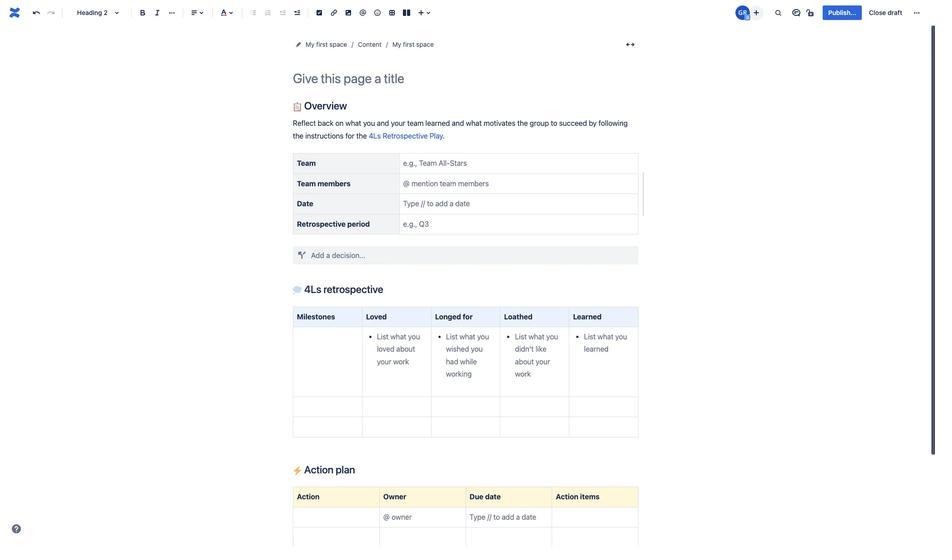 Task type: vqa. For each thing, say whether or not it's contained in the screenshot.
you
yes



Task type: locate. For each thing, give the bounding box(es) containing it.
more image
[[912, 7, 923, 18]]

0 horizontal spatial what
[[346, 119, 361, 128]]

and
[[377, 119, 389, 128], [452, 119, 464, 128]]

plan
[[336, 464, 355, 476]]

4ls for 4ls retrospective
[[304, 283, 321, 296]]

what left motivates
[[466, 119, 482, 128]]

0 horizontal spatial the
[[293, 132, 304, 140]]

0 horizontal spatial my
[[306, 40, 315, 48]]

:thought_balloon: image
[[293, 286, 302, 295], [293, 286, 302, 295]]

action for action items
[[556, 493, 579, 502]]

my first space down layouts "image"
[[393, 40, 434, 48]]

0 horizontal spatial my first space link
[[306, 39, 347, 50]]

no restrictions image
[[806, 7, 817, 18]]

Give this page a title text field
[[293, 71, 639, 86]]

action
[[304, 464, 334, 476], [297, 493, 320, 502], [556, 493, 579, 502]]

0 horizontal spatial my first space
[[306, 40, 347, 48]]

0 vertical spatial for
[[346, 132, 355, 140]]

team
[[297, 159, 316, 168], [297, 180, 316, 188]]

what
[[346, 119, 361, 128], [466, 119, 482, 128]]

0 horizontal spatial retrospective
[[297, 220, 346, 228]]

action for action
[[297, 493, 320, 502]]

2 my first space from the left
[[393, 40, 434, 48]]

my right the content
[[393, 40, 401, 48]]

publish...
[[829, 9, 857, 16]]

move this page image
[[295, 41, 302, 48]]

my first space link right move this page icon
[[306, 39, 347, 50]]

0 vertical spatial team
[[297, 159, 316, 168]]

action item image
[[314, 7, 325, 18]]

1 horizontal spatial first
[[403, 40, 415, 48]]

4ls
[[369, 132, 381, 140], [304, 283, 321, 296]]

for
[[346, 132, 355, 140], [463, 313, 473, 321]]

group
[[530, 119, 549, 128]]

first down layouts "image"
[[403, 40, 415, 48]]

comment icon image
[[791, 7, 802, 18]]

longed for
[[435, 313, 473, 321]]

the
[[517, 119, 528, 128], [293, 132, 304, 140], [356, 132, 367, 140]]

4ls up the milestones
[[304, 283, 321, 296]]

date
[[297, 200, 313, 208]]

my first space right move this page icon
[[306, 40, 347, 48]]

for right instructions
[[346, 132, 355, 140]]

space
[[330, 40, 347, 48], [416, 40, 434, 48]]

1 vertical spatial team
[[297, 180, 316, 188]]

2 what from the left
[[466, 119, 482, 128]]

1 vertical spatial retrospective
[[297, 220, 346, 228]]

2 team from the top
[[297, 180, 316, 188]]

help image
[[11, 524, 22, 535]]

my first space link down layouts "image"
[[393, 39, 434, 50]]

align left image
[[189, 7, 200, 18]]

layouts image
[[401, 7, 412, 18]]

retrospective down 'your'
[[383, 132, 428, 140]]

action items
[[556, 493, 600, 502]]

overview
[[302, 100, 347, 112]]

team up team members
[[297, 159, 316, 168]]

and right the 'you'
[[377, 119, 389, 128]]

following
[[599, 119, 628, 128]]

bold ⌘b image
[[137, 7, 148, 18]]

2 my from the left
[[393, 40, 401, 48]]

4ls down the 'you'
[[369, 132, 381, 140]]

1 vertical spatial 4ls
[[304, 283, 321, 296]]

my first space link
[[306, 39, 347, 50], [393, 39, 434, 50]]

draft
[[888, 9, 903, 16]]

0 vertical spatial retrospective
[[383, 132, 428, 140]]

:clipboard: image
[[293, 102, 302, 111], [293, 102, 302, 111]]

play
[[430, 132, 443, 140]]

action left 'plan'
[[304, 464, 334, 476]]

0 horizontal spatial first
[[316, 40, 328, 48]]

1 horizontal spatial retrospective
[[383, 132, 428, 140]]

first right move this page icon
[[316, 40, 328, 48]]

:zap: image
[[293, 467, 302, 476], [293, 467, 302, 476]]

0 horizontal spatial for
[[346, 132, 355, 140]]

1 horizontal spatial space
[[416, 40, 434, 48]]

learned
[[426, 119, 450, 128]]

close
[[869, 9, 886, 16]]

the down reflect
[[293, 132, 304, 140]]

first
[[316, 40, 328, 48], [403, 40, 415, 48]]

close draft
[[869, 9, 903, 16]]

retrospective down date
[[297, 220, 346, 228]]

invite to edit image
[[751, 7, 762, 18]]

the left "group"
[[517, 119, 528, 128]]

action down action plan
[[297, 493, 320, 502]]

1 horizontal spatial 4ls
[[369, 132, 381, 140]]

1 horizontal spatial my first space link
[[393, 39, 434, 50]]

1 first from the left
[[316, 40, 328, 48]]

team for team
[[297, 159, 316, 168]]

italic ⌘i image
[[152, 7, 163, 18]]

4ls retrospective play .
[[369, 132, 445, 140]]

loathed
[[504, 313, 533, 321]]

my first space
[[306, 40, 347, 48], [393, 40, 434, 48]]

0 vertical spatial 4ls
[[369, 132, 381, 140]]

1 horizontal spatial my first space
[[393, 40, 434, 48]]

action left items at the right
[[556, 493, 579, 502]]

items
[[580, 493, 600, 502]]

retrospective period
[[297, 220, 370, 228]]

greg robinson image
[[736, 5, 750, 20]]

1 team from the top
[[297, 159, 316, 168]]

1 horizontal spatial the
[[356, 132, 367, 140]]

find and replace image
[[773, 7, 784, 18]]

0 horizontal spatial and
[[377, 119, 389, 128]]

on
[[335, 119, 344, 128]]

retrospective
[[383, 132, 428, 140], [297, 220, 346, 228]]

1 my first space from the left
[[306, 40, 347, 48]]

team up date
[[297, 180, 316, 188]]

your
[[391, 119, 405, 128]]

my
[[306, 40, 315, 48], [393, 40, 401, 48]]

and right 'learned' on the top
[[452, 119, 464, 128]]

the down the 'you'
[[356, 132, 367, 140]]

decision image
[[295, 248, 309, 263]]

what right on
[[346, 119, 361, 128]]

for right longed on the bottom
[[463, 313, 473, 321]]

2 space from the left
[[416, 40, 434, 48]]

1 horizontal spatial for
[[463, 313, 473, 321]]

1 horizontal spatial what
[[466, 119, 482, 128]]

link image
[[328, 7, 339, 18]]

back
[[318, 119, 334, 128]]

4ls retrospective
[[302, 283, 383, 296]]

outdent ⇧tab image
[[277, 7, 288, 18]]

table image
[[387, 7, 398, 18]]

confluence image
[[7, 5, 22, 20], [7, 5, 22, 20]]

my right move this page icon
[[306, 40, 315, 48]]

heading 2 button
[[66, 3, 128, 23]]

2 my first space link from the left
[[393, 39, 434, 50]]

0 horizontal spatial space
[[330, 40, 347, 48]]

1 horizontal spatial my
[[393, 40, 401, 48]]

0 horizontal spatial 4ls
[[304, 283, 321, 296]]

longed
[[435, 313, 461, 321]]

heading
[[77, 9, 102, 16]]

1 horizontal spatial and
[[452, 119, 464, 128]]



Task type: describe. For each thing, give the bounding box(es) containing it.
1 my first space link from the left
[[306, 39, 347, 50]]

content
[[358, 40, 382, 48]]

learned
[[573, 313, 602, 321]]

Main content area, start typing to enter text. text field
[[288, 100, 645, 548]]

bullet list ⌘⇧8 image
[[248, 7, 259, 18]]

2 horizontal spatial the
[[517, 119, 528, 128]]

1 space from the left
[[330, 40, 347, 48]]

owner
[[383, 493, 407, 502]]

motivates
[[484, 119, 516, 128]]

2
[[104, 9, 108, 16]]

date
[[485, 493, 501, 502]]

action plan
[[302, 464, 355, 476]]

2 first from the left
[[403, 40, 415, 48]]

4ls for 4ls retrospective play .
[[369, 132, 381, 140]]

.
[[443, 132, 445, 140]]

you
[[363, 119, 375, 128]]

due date
[[470, 493, 501, 502]]

due
[[470, 493, 484, 502]]

action for action plan
[[304, 464, 334, 476]]

1 and from the left
[[377, 119, 389, 128]]

team members
[[297, 180, 351, 188]]

retrospective
[[324, 283, 383, 296]]

close draft button
[[864, 5, 908, 20]]

1 my from the left
[[306, 40, 315, 48]]

members
[[318, 180, 351, 188]]

succeed
[[559, 119, 587, 128]]

loved
[[366, 313, 387, 321]]

add image, video, or file image
[[343, 7, 354, 18]]

make page full-width image
[[625, 39, 636, 50]]

1 vertical spatial for
[[463, 313, 473, 321]]

emoji image
[[372, 7, 383, 18]]

4ls retrospective play link
[[369, 132, 443, 140]]

mention image
[[358, 7, 369, 18]]

publish... button
[[823, 5, 862, 20]]

undo ⌘z image
[[31, 7, 42, 18]]

indent tab image
[[292, 7, 303, 18]]

redo ⌘⇧z image
[[45, 7, 56, 18]]

2 and from the left
[[452, 119, 464, 128]]

for inside reflect back on what you and your team learned and what motivates the group to succeed by following the instructions for the
[[346, 132, 355, 140]]

content link
[[358, 39, 382, 50]]

by
[[589, 119, 597, 128]]

heading 2
[[77, 9, 108, 16]]

more formatting image
[[167, 7, 177, 18]]

reflect
[[293, 119, 316, 128]]

instructions
[[305, 132, 344, 140]]

team
[[407, 119, 424, 128]]

period
[[347, 220, 370, 228]]

numbered list ⌘⇧7 image
[[263, 7, 273, 18]]

reflect back on what you and your team learned and what motivates the group to succeed by following the instructions for the
[[293, 119, 630, 140]]

milestones
[[297, 313, 335, 321]]

to
[[551, 119, 557, 128]]

1 what from the left
[[346, 119, 361, 128]]

team for team members
[[297, 180, 316, 188]]



